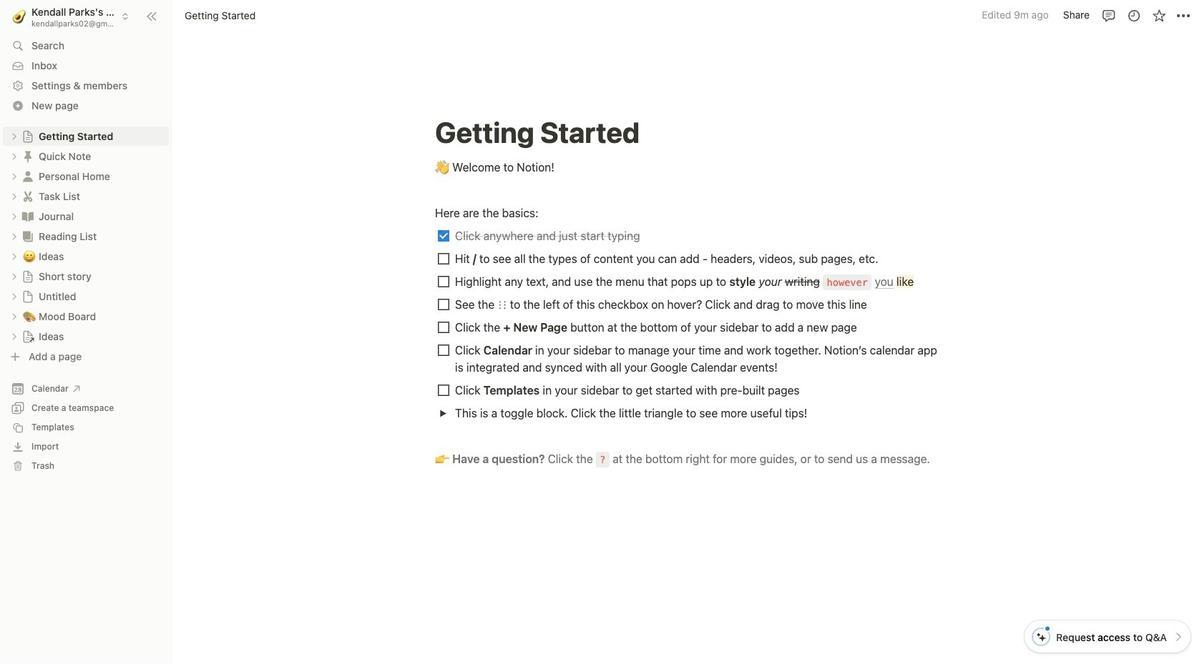 Task type: describe. For each thing, give the bounding box(es) containing it.
2 open image from the top
[[10, 152, 19, 161]]

🎨 image
[[23, 308, 36, 324]]

4 open image from the top
[[10, 192, 19, 201]]

5 open image from the top
[[10, 232, 19, 241]]

1 open image from the top
[[10, 132, 19, 141]]

👉 image
[[435, 449, 449, 468]]

updates image
[[1127, 8, 1141, 23]]



Task type: locate. For each thing, give the bounding box(es) containing it.
open image
[[10, 132, 19, 141], [10, 152, 19, 161], [10, 172, 19, 181], [10, 192, 19, 201], [10, 232, 19, 241], [10, 252, 19, 261], [10, 292, 19, 301], [10, 312, 19, 321]]

👋 image
[[435, 157, 449, 176]]

7 open image from the top
[[10, 292, 19, 301]]

change page icon image
[[21, 130, 34, 143], [21, 149, 35, 163], [21, 169, 35, 184], [21, 189, 35, 204], [21, 209, 35, 224], [21, 229, 35, 244], [21, 270, 34, 283], [21, 290, 34, 303], [21, 330, 34, 343]]

😀 image
[[23, 248, 36, 264]]

🥑 image
[[12, 7, 26, 25]]

6 open image from the top
[[10, 252, 19, 261]]

open image
[[10, 212, 19, 221], [10, 272, 19, 281], [10, 332, 19, 341], [439, 410, 447, 418]]

favorite image
[[1152, 8, 1166, 23]]

8 open image from the top
[[10, 312, 19, 321]]

3 open image from the top
[[10, 172, 19, 181]]

close sidebar image
[[146, 10, 157, 22]]

comments image
[[1102, 8, 1116, 23]]



